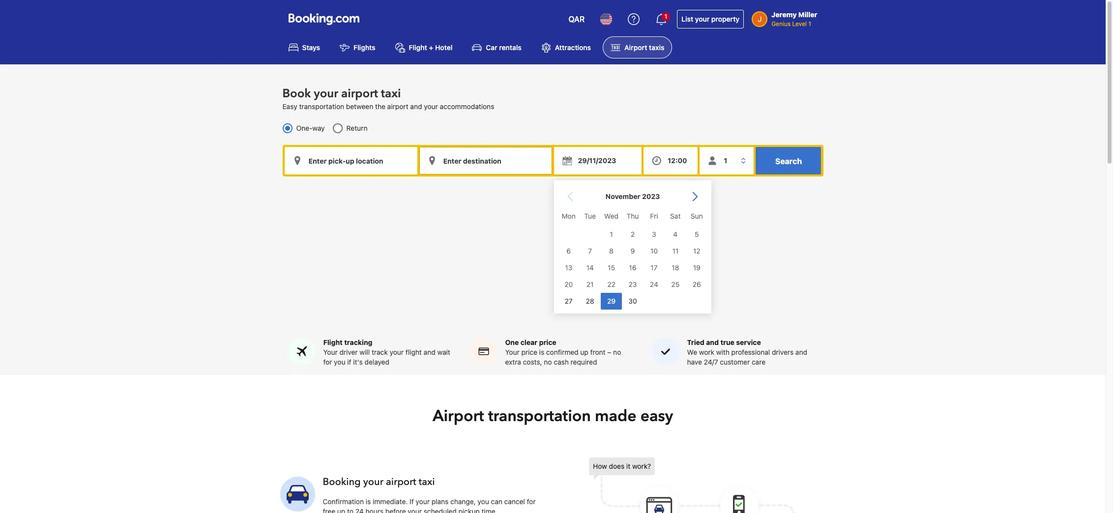 Task type: vqa. For each thing, say whether or not it's contained in the screenshot.
the 6 to the top
no



Task type: locate. For each thing, give the bounding box(es) containing it.
change,
[[451, 498, 476, 506]]

it's
[[353, 358, 363, 366]]

14
[[586, 264, 594, 272]]

1 horizontal spatial you
[[478, 498, 489, 506]]

17
[[651, 264, 658, 272]]

and left wait
[[424, 348, 436, 357]]

1 horizontal spatial no
[[613, 348, 621, 357]]

driver
[[340, 348, 358, 357]]

1 horizontal spatial is
[[539, 348, 544, 357]]

27 button
[[558, 293, 579, 310]]

november 2023
[[605, 192, 660, 201]]

2023
[[642, 192, 660, 201]]

30 button
[[622, 293, 643, 310]]

0 horizontal spatial your
[[323, 348, 338, 357]]

flight
[[406, 348, 422, 357]]

1 vertical spatial airport
[[387, 102, 409, 111]]

track
[[372, 348, 388, 357]]

confirmation
[[323, 498, 364, 506]]

1 vertical spatial flight
[[323, 338, 343, 347]]

your
[[695, 15, 710, 23], [314, 86, 338, 102], [424, 102, 438, 111], [390, 348, 404, 357], [363, 476, 384, 489], [416, 498, 430, 506], [408, 508, 422, 513]]

20
[[564, 280, 573, 289]]

service
[[736, 338, 761, 347]]

1 vertical spatial price
[[522, 348, 537, 357]]

1 vertical spatial taxi
[[419, 476, 435, 489]]

2 horizontal spatial 1
[[809, 20, 811, 28]]

26
[[693, 280, 701, 289]]

you left if
[[334, 358, 345, 366]]

drivers
[[772, 348, 794, 357]]

flight left +
[[409, 43, 427, 52]]

tracking
[[344, 338, 373, 347]]

it
[[627, 462, 631, 471]]

for left if
[[323, 358, 332, 366]]

made
[[595, 406, 637, 427]]

you up the time in the left of the page
[[478, 498, 489, 506]]

and
[[410, 102, 422, 111], [706, 338, 719, 347], [424, 348, 436, 357], [796, 348, 808, 357]]

1 horizontal spatial airport
[[625, 43, 647, 52]]

flight up the driver
[[323, 338, 343, 347]]

taxi
[[381, 86, 401, 102], [419, 476, 435, 489]]

transportation
[[299, 102, 344, 111], [488, 406, 591, 427]]

your right list
[[695, 15, 710, 23]]

24 right to
[[355, 508, 364, 513]]

and right the
[[410, 102, 422, 111]]

0 vertical spatial flight
[[409, 43, 427, 52]]

no left cash
[[544, 358, 552, 366]]

15
[[608, 264, 615, 272]]

3
[[652, 230, 656, 238]]

29/11/2023
[[578, 157, 616, 165]]

0 horizontal spatial transportation
[[299, 102, 344, 111]]

1 horizontal spatial flight
[[409, 43, 427, 52]]

is
[[539, 348, 544, 357], [366, 498, 371, 506]]

0 vertical spatial for
[[323, 358, 332, 366]]

your
[[323, 348, 338, 357], [505, 348, 520, 357]]

1
[[665, 13, 667, 20], [809, 20, 811, 28], [610, 230, 613, 238]]

0 horizontal spatial you
[[334, 358, 345, 366]]

can
[[491, 498, 503, 506]]

taxi inside book your airport taxi easy transportation between the airport and your accommodations
[[381, 86, 401, 102]]

your right 'track'
[[390, 348, 404, 357]]

Enter destination text field
[[419, 147, 552, 175]]

1 left list
[[665, 13, 667, 20]]

1 vertical spatial you
[[478, 498, 489, 506]]

your left the driver
[[323, 348, 338, 357]]

booking airport taxi image
[[589, 458, 796, 513], [280, 477, 315, 512]]

1 up '8'
[[610, 230, 613, 238]]

cash
[[554, 358, 569, 366]]

taxis
[[649, 43, 665, 52]]

between
[[346, 102, 373, 111]]

0 horizontal spatial airport
[[433, 406, 484, 427]]

13
[[565, 264, 572, 272]]

up up required
[[581, 348, 589, 357]]

0 vertical spatial price
[[539, 338, 557, 347]]

0 vertical spatial you
[[334, 358, 345, 366]]

1 vertical spatial 24
[[355, 508, 364, 513]]

list
[[682, 15, 694, 23]]

1 horizontal spatial transportation
[[488, 406, 591, 427]]

0 horizontal spatial for
[[323, 358, 332, 366]]

for for confirmation is immediate. if your plans change, you can cancel for free up to 24 hours before your scheduled pickup time
[[527, 498, 536, 506]]

0 horizontal spatial is
[[366, 498, 371, 506]]

flight inside flight tracking your driver will track your flight and wait for you if it's delayed
[[323, 338, 343, 347]]

airport
[[341, 86, 378, 102], [387, 102, 409, 111], [386, 476, 416, 489]]

11
[[672, 247, 679, 255]]

0 vertical spatial no
[[613, 348, 621, 357]]

we
[[687, 348, 697, 357]]

0 horizontal spatial up
[[337, 508, 345, 513]]

1 horizontal spatial up
[[581, 348, 589, 357]]

have
[[687, 358, 702, 366]]

taxi up confirmation is immediate. if your plans change, you can cancel for free up to 24 hours before your scheduled pickup time
[[419, 476, 435, 489]]

qar button
[[563, 7, 591, 31]]

one clear price your price is confirmed up front – no extra costs, no cash required
[[505, 338, 621, 366]]

booking.com online hotel reservations image
[[288, 13, 359, 25]]

for inside flight tracking your driver will track your flight and wait for you if it's delayed
[[323, 358, 332, 366]]

booking your airport taxi
[[323, 476, 435, 489]]

22
[[607, 280, 615, 289]]

clear
[[521, 338, 538, 347]]

0 vertical spatial 24
[[650, 280, 658, 289]]

is inside confirmation is immediate. if your plans change, you can cancel for free up to 24 hours before your scheduled pickup time
[[366, 498, 371, 506]]

0 horizontal spatial flight
[[323, 338, 343, 347]]

your inside flight tracking your driver will track your flight and wait for you if it's delayed
[[323, 348, 338, 357]]

1 your from the left
[[323, 348, 338, 357]]

2 vertical spatial airport
[[386, 476, 416, 489]]

12
[[693, 247, 700, 255]]

easy
[[283, 102, 297, 111]]

airport up between
[[341, 86, 378, 102]]

qar
[[569, 15, 585, 24]]

1 vertical spatial up
[[337, 508, 345, 513]]

1 vertical spatial airport
[[433, 406, 484, 427]]

2 your from the left
[[505, 348, 520, 357]]

1 horizontal spatial taxi
[[419, 476, 435, 489]]

front
[[590, 348, 606, 357]]

for
[[323, 358, 332, 366], [527, 498, 536, 506]]

0 vertical spatial airport
[[625, 43, 647, 52]]

required
[[571, 358, 597, 366]]

29
[[607, 297, 616, 305]]

1 vertical spatial no
[[544, 358, 552, 366]]

0 vertical spatial up
[[581, 348, 589, 357]]

is up the hours
[[366, 498, 371, 506]]

for right cancel on the bottom left
[[527, 498, 536, 506]]

0 vertical spatial transportation
[[299, 102, 344, 111]]

price down clear
[[522, 348, 537, 357]]

0 vertical spatial is
[[539, 348, 544, 357]]

24/7
[[704, 358, 718, 366]]

before
[[385, 508, 406, 513]]

28 button
[[579, 293, 601, 310]]

taxi up the
[[381, 86, 401, 102]]

0 horizontal spatial 24
[[355, 508, 364, 513]]

airport up if
[[386, 476, 416, 489]]

0 vertical spatial taxi
[[381, 86, 401, 102]]

1 horizontal spatial your
[[505, 348, 520, 357]]

to
[[347, 508, 354, 513]]

airport
[[625, 43, 647, 52], [433, 406, 484, 427]]

thu
[[627, 212, 639, 220]]

confirmed
[[546, 348, 579, 357]]

12:00
[[668, 157, 687, 165]]

one
[[505, 338, 519, 347]]

1 horizontal spatial 1
[[665, 13, 667, 20]]

1 vertical spatial is
[[366, 498, 371, 506]]

taxi for booking
[[419, 476, 435, 489]]

november
[[605, 192, 640, 201]]

+
[[429, 43, 433, 52]]

tried
[[687, 338, 705, 347]]

your down one
[[505, 348, 520, 357]]

Enter pick-up location text field
[[285, 147, 417, 175]]

1 down miller on the top of page
[[809, 20, 811, 28]]

tue
[[584, 212, 596, 220]]

your right book
[[314, 86, 338, 102]]

is inside the one clear price your price is confirmed up front – no extra costs, no cash required
[[539, 348, 544, 357]]

1 horizontal spatial for
[[527, 498, 536, 506]]

1 vertical spatial transportation
[[488, 406, 591, 427]]

flight inside 'link'
[[409, 43, 427, 52]]

no right '–'
[[613, 348, 621, 357]]

your left the accommodations
[[424, 102, 438, 111]]

30
[[628, 297, 637, 305]]

true
[[721, 338, 735, 347]]

0 horizontal spatial taxi
[[381, 86, 401, 102]]

for inside confirmation is immediate. if your plans change, you can cancel for free up to 24 hours before your scheduled pickup time
[[527, 498, 536, 506]]

level
[[793, 20, 807, 28]]

24 down the 17
[[650, 280, 658, 289]]

costs,
[[523, 358, 542, 366]]

price up confirmed at the bottom
[[539, 338, 557, 347]]

return
[[347, 124, 368, 132]]

1 vertical spatial for
[[527, 498, 536, 506]]

property
[[712, 15, 740, 23]]

flight + hotel link
[[387, 36, 461, 59]]

1 inside "button"
[[665, 13, 667, 20]]

up down confirmation
[[337, 508, 345, 513]]

you inside flight tracking your driver will track your flight and wait for you if it's delayed
[[334, 358, 345, 366]]

is up costs,
[[539, 348, 544, 357]]

extra
[[505, 358, 521, 366]]

airport for booking
[[386, 476, 416, 489]]

search
[[775, 157, 802, 166]]

0 vertical spatial airport
[[341, 86, 378, 102]]

airport right the
[[387, 102, 409, 111]]



Task type: describe. For each thing, give the bounding box(es) containing it.
car
[[486, 43, 498, 52]]

8
[[609, 247, 613, 255]]

1 horizontal spatial price
[[539, 338, 557, 347]]

9
[[631, 247, 635, 255]]

up inside confirmation is immediate. if your plans change, you can cancel for free up to 24 hours before your scheduled pickup time
[[337, 508, 345, 513]]

6
[[566, 247, 571, 255]]

free
[[323, 508, 335, 513]]

immediate.
[[373, 498, 408, 506]]

stays link
[[281, 36, 328, 59]]

plans
[[432, 498, 449, 506]]

hotel
[[435, 43, 453, 52]]

how does it work?
[[593, 462, 651, 471]]

booking
[[323, 476, 361, 489]]

if
[[347, 358, 351, 366]]

flight + hotel
[[409, 43, 453, 52]]

16
[[629, 264, 636, 272]]

your inside the one clear price your price is confirmed up front – no extra costs, no cash required
[[505, 348, 520, 357]]

book
[[283, 86, 311, 102]]

attractions
[[555, 43, 591, 52]]

0 horizontal spatial booking airport taxi image
[[280, 477, 315, 512]]

and inside flight tracking your driver will track your flight and wait for you if it's delayed
[[424, 348, 436, 357]]

1 horizontal spatial booking airport taxi image
[[589, 458, 796, 513]]

airport for airport transportation made easy
[[433, 406, 484, 427]]

21
[[586, 280, 594, 289]]

1 horizontal spatial 24
[[650, 280, 658, 289]]

4
[[673, 230, 678, 238]]

care
[[752, 358, 766, 366]]

airport taxis link
[[603, 36, 672, 59]]

your inside flight tracking your driver will track your flight and wait for you if it's delayed
[[390, 348, 404, 357]]

accommodations
[[440, 102, 494, 111]]

2
[[631, 230, 635, 238]]

cancel
[[504, 498, 525, 506]]

does
[[609, 462, 625, 471]]

way
[[312, 124, 325, 132]]

and right 'drivers'
[[796, 348, 808, 357]]

wait
[[437, 348, 450, 357]]

23
[[629, 280, 637, 289]]

and up work
[[706, 338, 719, 347]]

1 button
[[650, 7, 673, 31]]

0 horizontal spatial 1
[[610, 230, 613, 238]]

mon
[[562, 212, 576, 220]]

10
[[650, 247, 658, 255]]

–
[[608, 348, 611, 357]]

tried and true service we work with professional drivers and have 24/7 customer care
[[687, 338, 808, 366]]

24 inside confirmation is immediate. if your plans change, you can cancel for free up to 24 hours before your scheduled pickup time
[[355, 508, 364, 513]]

and inside book your airport taxi easy transportation between the airport and your accommodations
[[410, 102, 422, 111]]

1 inside jeremy miller genius level 1
[[809, 20, 811, 28]]

flights
[[354, 43, 376, 52]]

taxi for book
[[381, 86, 401, 102]]

professional
[[732, 348, 770, 357]]

scheduled
[[424, 508, 457, 513]]

delayed
[[365, 358, 389, 366]]

airport for book
[[341, 86, 378, 102]]

easy
[[641, 406, 673, 427]]

for for flight tracking your driver will track your flight and wait for you if it's delayed
[[323, 358, 332, 366]]

18
[[672, 264, 679, 272]]

your right if
[[416, 498, 430, 506]]

rentals
[[499, 43, 522, 52]]

airport transportation made easy
[[433, 406, 673, 427]]

7
[[588, 247, 592, 255]]

will
[[360, 348, 370, 357]]

5
[[695, 230, 699, 238]]

29/11/2023 button
[[554, 147, 642, 175]]

fri
[[650, 212, 658, 220]]

book your airport taxi easy transportation between the airport and your accommodations
[[283, 86, 494, 111]]

your up immediate.
[[363, 476, 384, 489]]

car rentals
[[486, 43, 522, 52]]

miller
[[799, 10, 818, 19]]

hours
[[366, 508, 384, 513]]

29 button
[[601, 293, 622, 310]]

you inside confirmation is immediate. if your plans change, you can cancel for free up to 24 hours before your scheduled pickup time
[[478, 498, 489, 506]]

list your property link
[[677, 10, 744, 29]]

transportation inside book your airport taxi easy transportation between the airport and your accommodations
[[299, 102, 344, 111]]

one-
[[296, 124, 312, 132]]

flight for flight tracking your driver will track your flight and wait for you if it's delayed
[[323, 338, 343, 347]]

genius
[[772, 20, 791, 28]]

12:00 button
[[644, 147, 698, 175]]

how
[[593, 462, 607, 471]]

jeremy
[[772, 10, 797, 19]]

0 horizontal spatial price
[[522, 348, 537, 357]]

wed
[[604, 212, 618, 220]]

flight tracking your driver will track your flight and wait for you if it's delayed
[[323, 338, 450, 366]]

time
[[482, 508, 496, 513]]

0 horizontal spatial no
[[544, 358, 552, 366]]

flight for flight + hotel
[[409, 43, 427, 52]]

25
[[671, 280, 680, 289]]

stays
[[302, 43, 320, 52]]

customer
[[720, 358, 750, 366]]

airport for airport taxis
[[625, 43, 647, 52]]

search button
[[756, 147, 822, 175]]

sat
[[670, 212, 681, 220]]

up inside the one clear price your price is confirmed up front – no extra costs, no cash required
[[581, 348, 589, 357]]

with
[[716, 348, 730, 357]]

attractions link
[[533, 36, 599, 59]]

28
[[586, 297, 594, 305]]

your down if
[[408, 508, 422, 513]]



